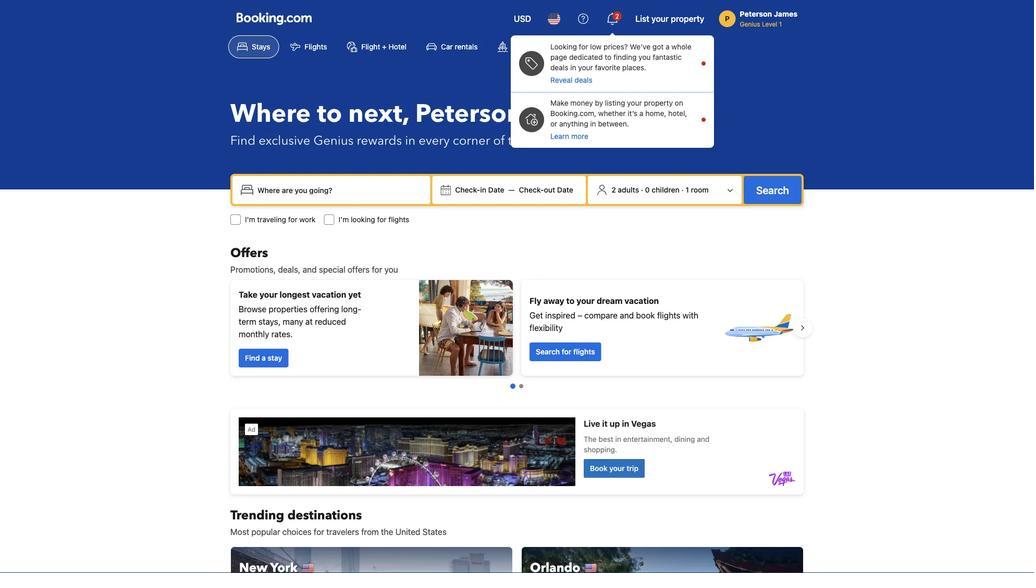 Task type: vqa. For each thing, say whether or not it's contained in the screenshot.
Lake Garda Hotels "Other Accommodations"
no



Task type: locate. For each thing, give the bounding box(es) containing it.
the inside where to next, peterson? find exclusive genius rewards in every corner of the world!
[[508, 132, 526, 149]]

looking
[[351, 216, 375, 224]]

0 vertical spatial you
[[639, 53, 651, 62]]

1 vertical spatial flights
[[657, 311, 681, 321]]

deals down page
[[550, 63, 568, 72]]

and right deals,
[[303, 265, 317, 275]]

check- right —
[[519, 186, 544, 194]]

property up whole
[[671, 14, 704, 24]]

main content
[[222, 245, 812, 574]]

0 vertical spatial property
[[671, 14, 704, 24]]

0 horizontal spatial genius
[[313, 132, 354, 149]]

1 horizontal spatial the
[[508, 132, 526, 149]]

0 vertical spatial 2
[[615, 13, 619, 20]]

1 vertical spatial you
[[384, 265, 398, 275]]

longest
[[280, 290, 310, 300]]

in inside make money by listing your property on booking.com, whether it's a home, hotel, or anything in between. learn more
[[590, 120, 596, 128]]

2
[[615, 13, 619, 20], [612, 186, 616, 194]]

a
[[666, 42, 670, 51], [640, 109, 643, 118], [262, 354, 266, 363]]

1 vertical spatial search
[[536, 348, 560, 357]]

1 horizontal spatial and
[[620, 311, 634, 321]]

1 check- from the left
[[455, 186, 480, 194]]

many
[[283, 317, 303, 327]]

2 left adults on the right top of the page
[[612, 186, 616, 194]]

0 vertical spatial the
[[508, 132, 526, 149]]

2 for 2 adults · 0 children · 1 room
[[612, 186, 616, 194]]

2 inside button
[[612, 186, 616, 194]]

corner
[[453, 132, 490, 149]]

1 date from the left
[[488, 186, 504, 194]]

region
[[222, 276, 812, 381]]

1 vertical spatial and
[[620, 311, 634, 321]]

in right anything
[[590, 120, 596, 128]]

you down the we've
[[639, 53, 651, 62]]

2 inside dropdown button
[[615, 13, 619, 20]]

1 right level
[[779, 20, 782, 28]]

0 horizontal spatial you
[[384, 265, 398, 275]]

from
[[361, 528, 379, 538]]

1 vertical spatial 1
[[686, 186, 689, 194]]

your account menu peterson james genius level 1 element
[[719, 5, 802, 29]]

2 left list at the top
[[615, 13, 619, 20]]

2 vertical spatial a
[[262, 354, 266, 363]]

1 · from the left
[[641, 186, 643, 194]]

your inside fly away to your dream vacation get inspired – compare and book flights with flexibility
[[577, 296, 595, 306]]

1
[[779, 20, 782, 28], [686, 186, 689, 194]]

you right offers
[[384, 265, 398, 275]]

flights right looking
[[388, 216, 409, 224]]

1 horizontal spatial search
[[756, 184, 789, 196]]

on
[[675, 99, 683, 107]]

0 vertical spatial 1
[[779, 20, 782, 28]]

flights down –
[[573, 348, 595, 357]]

Where are you going? field
[[253, 181, 426, 200]]

progress bar
[[510, 384, 523, 389]]

in inside where to next, peterson? find exclusive genius rewards in every corner of the world!
[[405, 132, 416, 149]]

property up home, at the right top
[[644, 99, 673, 107]]

your right take
[[259, 290, 278, 300]]

1 horizontal spatial ·
[[681, 186, 684, 194]]

stays link
[[228, 35, 279, 58]]

i'm looking for flights
[[339, 216, 409, 224]]

2 check- from the left
[[519, 186, 544, 194]]

0 horizontal spatial 1
[[686, 186, 689, 194]]

to up favorite
[[605, 53, 612, 62]]

a right it's
[[640, 109, 643, 118]]

1 vertical spatial 2
[[612, 186, 616, 194]]

page
[[550, 53, 567, 62]]

0 horizontal spatial the
[[381, 528, 393, 538]]

in left —
[[480, 186, 486, 194]]

check- left —
[[455, 186, 480, 194]]

1 vertical spatial property
[[644, 99, 673, 107]]

browse
[[239, 305, 267, 315]]

1 horizontal spatial check-
[[519, 186, 544, 194]]

0 horizontal spatial vacation
[[312, 290, 346, 300]]

prices?
[[604, 42, 628, 51]]

your up –
[[577, 296, 595, 306]]

fly
[[530, 296, 542, 306]]

in left every
[[405, 132, 416, 149]]

1 horizontal spatial genius
[[740, 20, 760, 28]]

1 horizontal spatial 1
[[779, 20, 782, 28]]

a right got
[[666, 42, 670, 51]]

1 horizontal spatial vacation
[[625, 296, 659, 306]]

long-
[[341, 305, 361, 315]]

1 vertical spatial a
[[640, 109, 643, 118]]

for inside looking for low prices? we've got a whole page dedicated to finding you fantastic deals in your favorite places. reveal deals
[[579, 42, 588, 51]]

1 horizontal spatial deals
[[575, 76, 593, 84]]

0 horizontal spatial date
[[488, 186, 504, 194]]

genius left the rewards
[[313, 132, 354, 149]]

flights
[[388, 216, 409, 224], [657, 311, 681, 321], [573, 348, 595, 357]]

0 horizontal spatial search
[[536, 348, 560, 357]]

you inside looking for low prices? we've got a whole page dedicated to finding you fantastic deals in your favorite places. reveal deals
[[639, 53, 651, 62]]

take your longest vacation yet browse properties offering long- term stays, many at reduced monthly rates.
[[239, 290, 361, 340]]

property inside make money by listing your property on booking.com, whether it's a home, hotel, or anything in between. learn more
[[644, 99, 673, 107]]

children
[[652, 186, 680, 194]]

promotions,
[[230, 265, 276, 275]]

2 horizontal spatial a
[[666, 42, 670, 51]]

for right offers
[[372, 265, 382, 275]]

1 vertical spatial the
[[381, 528, 393, 538]]

attractions link
[[548, 35, 618, 58]]

genius down "peterson"
[[740, 20, 760, 28]]

to inside fly away to your dream vacation get inspired – compare and book flights with flexibility
[[566, 296, 575, 306]]

anything
[[559, 120, 588, 128]]

the right of
[[508, 132, 526, 149]]

·
[[641, 186, 643, 194], [681, 186, 684, 194]]

advertisement region
[[230, 410, 804, 495]]

favorite
[[595, 63, 620, 72]]

for down destinations
[[314, 528, 324, 538]]

and inside offers promotions, deals, and special offers for you
[[303, 265, 317, 275]]

every
[[419, 132, 450, 149]]

a left stay at bottom
[[262, 354, 266, 363]]

· right the children
[[681, 186, 684, 194]]

fly away to your dream vacation get inspired – compare and book flights with flexibility
[[530, 296, 699, 333]]

adults
[[618, 186, 639, 194]]

date right out on the right of page
[[557, 186, 573, 194]]

1 horizontal spatial to
[[566, 296, 575, 306]]

airport taxis
[[643, 42, 684, 51]]

united
[[395, 528, 420, 538]]

your down dedicated
[[578, 63, 593, 72]]

james
[[774, 10, 798, 18]]

0 horizontal spatial to
[[317, 97, 342, 131]]

0 horizontal spatial check-
[[455, 186, 480, 194]]

2 vertical spatial to
[[566, 296, 575, 306]]

find a stay link
[[239, 349, 288, 368]]

cruises
[[512, 42, 537, 51]]

1 horizontal spatial you
[[639, 53, 651, 62]]

2 vertical spatial flights
[[573, 348, 595, 357]]

check-
[[455, 186, 480, 194], [519, 186, 544, 194]]

2 · from the left
[[681, 186, 684, 194]]

stay
[[268, 354, 282, 363]]

2 horizontal spatial to
[[605, 53, 612, 62]]

to left next,
[[317, 97, 342, 131]]

date left —
[[488, 186, 504, 194]]

yet
[[348, 290, 361, 300]]

places.
[[622, 63, 646, 72]]

0 horizontal spatial deals
[[550, 63, 568, 72]]

reduced
[[315, 317, 346, 327]]

it's
[[628, 109, 638, 118]]

dedicated
[[569, 53, 603, 62]]

0 vertical spatial genius
[[740, 20, 760, 28]]

find left stay at bottom
[[245, 354, 260, 363]]

0 horizontal spatial ·
[[641, 186, 643, 194]]

search for flights link
[[530, 343, 601, 362]]

1 vertical spatial genius
[[313, 132, 354, 149]]

you inside offers promotions, deals, and special offers for you
[[384, 265, 398, 275]]

offers
[[230, 245, 268, 262]]

search
[[756, 184, 789, 196], [536, 348, 560, 357]]

1 left room
[[686, 186, 689, 194]]

for up dedicated
[[579, 42, 588, 51]]

your inside 'take your longest vacation yet browse properties offering long- term stays, many at reduced monthly rates.'
[[259, 290, 278, 300]]

0 vertical spatial flights
[[388, 216, 409, 224]]

your up it's
[[627, 99, 642, 107]]

choices
[[282, 528, 312, 538]]

you
[[639, 53, 651, 62], [384, 265, 398, 275]]

your inside make money by listing your property on booking.com, whether it's a home, hotel, or anything in between. learn more
[[627, 99, 642, 107]]

search inside button
[[756, 184, 789, 196]]

1 horizontal spatial a
[[640, 109, 643, 118]]

genius inside where to next, peterson? find exclusive genius rewards in every corner of the world!
[[313, 132, 354, 149]]

whole
[[672, 42, 691, 51]]

work
[[299, 216, 316, 224]]

deals right reveal
[[575, 76, 593, 84]]

cruises link
[[489, 35, 546, 58]]

0 vertical spatial search
[[756, 184, 789, 196]]

and left 'book'
[[620, 311, 634, 321]]

2 horizontal spatial flights
[[657, 311, 681, 321]]

in inside looking for low prices? we've got a whole page dedicated to finding you fantastic deals in your favorite places. reveal deals
[[570, 63, 576, 72]]

the right the from
[[381, 528, 393, 538]]

flights link
[[281, 35, 336, 58]]

get
[[530, 311, 543, 321]]

peterson
[[740, 10, 772, 18]]

0 vertical spatial a
[[666, 42, 670, 51]]

in down dedicated
[[570, 63, 576, 72]]

vacation
[[312, 290, 346, 300], [625, 296, 659, 306]]

to right away on the bottom
[[566, 296, 575, 306]]

whether
[[598, 109, 626, 118]]

flights left with
[[657, 311, 681, 321]]

vacation inside 'take your longest vacation yet browse properties offering long- term stays, many at reduced monthly rates.'
[[312, 290, 346, 300]]

fly away to your dream vacation image
[[722, 292, 795, 365]]

a inside looking for low prices? we've got a whole page dedicated to finding you fantastic deals in your favorite places. reveal deals
[[666, 42, 670, 51]]

trending
[[230, 507, 284, 525]]

your
[[652, 14, 669, 24], [578, 63, 593, 72], [627, 99, 642, 107], [259, 290, 278, 300], [577, 296, 595, 306]]

0 vertical spatial and
[[303, 265, 317, 275]]

vacation up 'book'
[[625, 296, 659, 306]]

1 vertical spatial to
[[317, 97, 342, 131]]

find down where on the left top of the page
[[230, 132, 256, 149]]

· left 0
[[641, 186, 643, 194]]

vacation up the offering
[[312, 290, 346, 300]]

to
[[605, 53, 612, 62], [317, 97, 342, 131], [566, 296, 575, 306]]

check-out date button
[[515, 181, 577, 200]]

states
[[423, 528, 447, 538]]

the
[[508, 132, 526, 149], [381, 528, 393, 538]]

0 vertical spatial find
[[230, 132, 256, 149]]

1 horizontal spatial date
[[557, 186, 573, 194]]

0 horizontal spatial and
[[303, 265, 317, 275]]

main content containing offers
[[222, 245, 812, 574]]

0 vertical spatial to
[[605, 53, 612, 62]]

low
[[590, 42, 602, 51]]



Task type: describe. For each thing, give the bounding box(es) containing it.
exclusive
[[259, 132, 310, 149]]

1 inside button
[[686, 186, 689, 194]]

your right list at the top
[[652, 14, 669, 24]]

traveling
[[257, 216, 286, 224]]

2 for 2
[[615, 13, 619, 20]]

0 horizontal spatial flights
[[388, 216, 409, 224]]

2 date from the left
[[557, 186, 573, 194]]

home,
[[645, 109, 666, 118]]

search button
[[744, 176, 802, 204]]

region containing take your longest vacation yet
[[222, 276, 812, 381]]

check-in date button
[[451, 181, 509, 200]]

usd
[[514, 14, 531, 24]]

2 button
[[600, 6, 625, 31]]

flights
[[305, 42, 327, 51]]

booking.com image
[[237, 13, 312, 25]]

list
[[635, 14, 649, 24]]

take your longest vacation yet image
[[419, 280, 513, 376]]

for right looking
[[377, 216, 387, 224]]

destinations
[[287, 507, 362, 525]]

1 inside peterson james genius level 1
[[779, 20, 782, 28]]

the inside trending destinations most popular choices for travelers from the united states
[[381, 528, 393, 538]]

search for flights
[[536, 348, 595, 357]]

special
[[319, 265, 345, 275]]

world!
[[530, 132, 566, 149]]

search for search
[[756, 184, 789, 196]]

car rentals link
[[418, 35, 487, 58]]

i'm
[[339, 216, 349, 224]]

1 vertical spatial find
[[245, 354, 260, 363]]

vacation inside fly away to your dream vacation get inspired – compare and book flights with flexibility
[[625, 296, 659, 306]]

i'm
[[245, 216, 255, 224]]

for down flexibility
[[562, 348, 572, 357]]

got
[[653, 42, 664, 51]]

money
[[570, 99, 593, 107]]

hotel
[[389, 42, 407, 51]]

0
[[645, 186, 650, 194]]

find inside where to next, peterson? find exclusive genius rewards in every corner of the world!
[[230, 132, 256, 149]]

most
[[230, 528, 249, 538]]

make
[[550, 99, 568, 107]]

deals,
[[278, 265, 300, 275]]

where to next, peterson? find exclusive genius rewards in every corner of the world!
[[230, 97, 566, 149]]

list your property
[[635, 14, 704, 24]]

book
[[636, 311, 655, 321]]

take
[[239, 290, 257, 300]]

find a stay
[[245, 354, 282, 363]]

for inside trending destinations most popular choices for travelers from the united states
[[314, 528, 324, 538]]

1 vertical spatial deals
[[575, 76, 593, 84]]

at
[[305, 317, 313, 327]]

dream
[[597, 296, 623, 306]]

taxis
[[668, 42, 684, 51]]

check-in date — check-out date
[[455, 186, 573, 194]]

make money by listing your property on booking.com, whether it's a home, hotel, or anything in between. learn more
[[550, 99, 687, 141]]

offering
[[310, 305, 339, 315]]

for left work
[[288, 216, 297, 224]]

by
[[595, 99, 603, 107]]

and inside fly away to your dream vacation get inspired – compare and book flights with flexibility
[[620, 311, 634, 321]]

property inside list your property link
[[671, 14, 704, 24]]

genius inside peterson james genius level 1
[[740, 20, 760, 28]]

+
[[382, 42, 387, 51]]

to inside where to next, peterson? find exclusive genius rewards in every corner of the world!
[[317, 97, 342, 131]]

more
[[571, 132, 588, 141]]

we've
[[630, 42, 651, 51]]

offers
[[348, 265, 370, 275]]

room
[[691, 186, 709, 194]]

a inside make money by listing your property on booking.com, whether it's a home, hotel, or anything in between. learn more
[[640, 109, 643, 118]]

for inside offers promotions, deals, and special offers for you
[[372, 265, 382, 275]]

stays
[[252, 42, 270, 51]]

search for search for flights
[[536, 348, 560, 357]]

0 horizontal spatial a
[[262, 354, 266, 363]]

flights inside fly away to your dream vacation get inspired – compare and book flights with flexibility
[[657, 311, 681, 321]]

popular
[[251, 528, 280, 538]]

0 vertical spatial deals
[[550, 63, 568, 72]]

properties
[[269, 305, 307, 315]]

term
[[239, 317, 256, 327]]

rates.
[[271, 330, 293, 340]]

looking
[[550, 42, 577, 51]]

between.
[[598, 120, 629, 128]]

looking for low prices? we've got a whole page dedicated to finding you fantastic deals in your favorite places. reveal deals
[[550, 42, 691, 84]]

car rentals
[[441, 42, 478, 51]]

or
[[550, 120, 557, 128]]

hotel,
[[668, 109, 687, 118]]

list your property link
[[629, 6, 711, 31]]

listing
[[605, 99, 625, 107]]

—
[[509, 186, 515, 194]]

airport
[[643, 42, 666, 51]]

peterson james genius level 1
[[740, 10, 798, 28]]

usd button
[[508, 6, 537, 31]]

flexibility
[[530, 323, 563, 333]]

car
[[441, 42, 453, 51]]

learn
[[550, 132, 569, 141]]

flight + hotel
[[361, 42, 407, 51]]

2 adults · 0 children · 1 room button
[[592, 180, 738, 200]]

level
[[762, 20, 777, 28]]

to inside looking for low prices? we've got a whole page dedicated to finding you fantastic deals in your favorite places. reveal deals
[[605, 53, 612, 62]]

1 horizontal spatial flights
[[573, 348, 595, 357]]

where
[[230, 97, 311, 131]]

away
[[544, 296, 564, 306]]

finding
[[613, 53, 637, 62]]

–
[[578, 311, 582, 321]]

airport taxis link
[[620, 35, 693, 58]]

with
[[683, 311, 699, 321]]

your inside looking for low prices? we've got a whole page dedicated to finding you fantastic deals in your favorite places. reveal deals
[[578, 63, 593, 72]]



